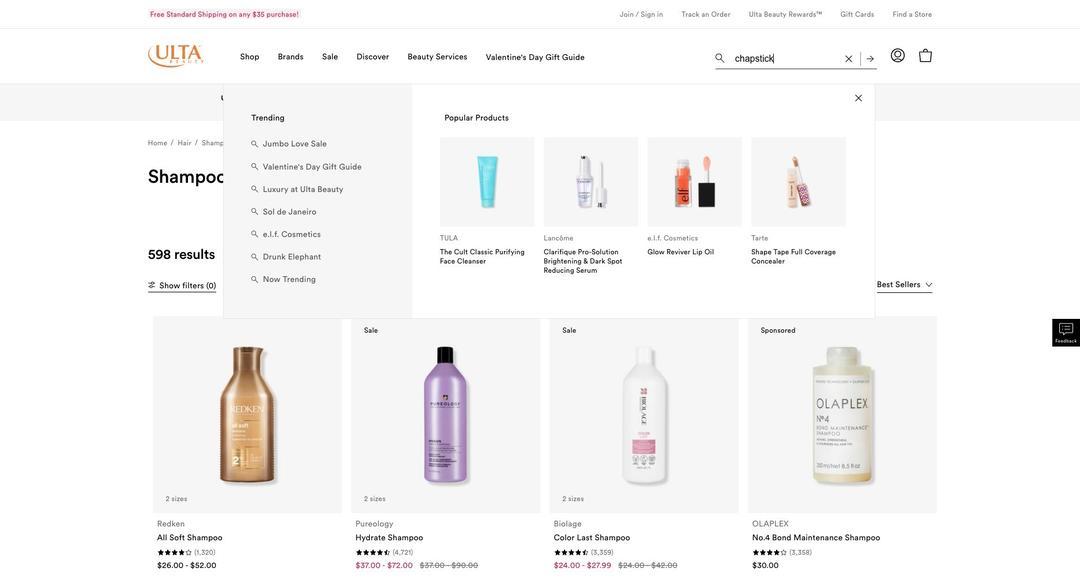 Task type: vqa. For each thing, say whether or not it's contained in the screenshot.
My Beauty Profile image
no



Task type: locate. For each thing, give the bounding box(es) containing it.
clarifique pro-solution brightening & dark spot reducing serum image
[[563, 154, 620, 210]]

Sort field
[[877, 278, 932, 293]]

the cult classic purifying face cleanser image
[[459, 154, 516, 210]]

close image
[[856, 95, 862, 102]]

product search region
[[223, 35, 877, 319]]

glow reviver lip oil image
[[667, 154, 723, 210]]

olaplex no.4 bond maintenance shampoo image
[[767, 339, 918, 490]]

submit image
[[867, 55, 874, 62]]

0 items in bag image
[[919, 48, 932, 62]]

redken all soft shampoo image
[[171, 339, 323, 490]]

None search field
[[716, 44, 877, 72]]

clear search image
[[845, 55, 852, 62]]



Task type: describe. For each thing, give the bounding box(es) containing it.
withicon image
[[148, 281, 155, 288]]

log in to your ulta account image
[[891, 48, 905, 62]]

Search products and more search field
[[734, 46, 838, 66]]

none search field inside product search region
[[716, 44, 877, 72]]

shape tape full coverage concealer image
[[771, 154, 827, 210]]

biolage color last shampoo image
[[568, 339, 720, 490]]

pureology hydrate shampoo image
[[370, 339, 521, 490]]



